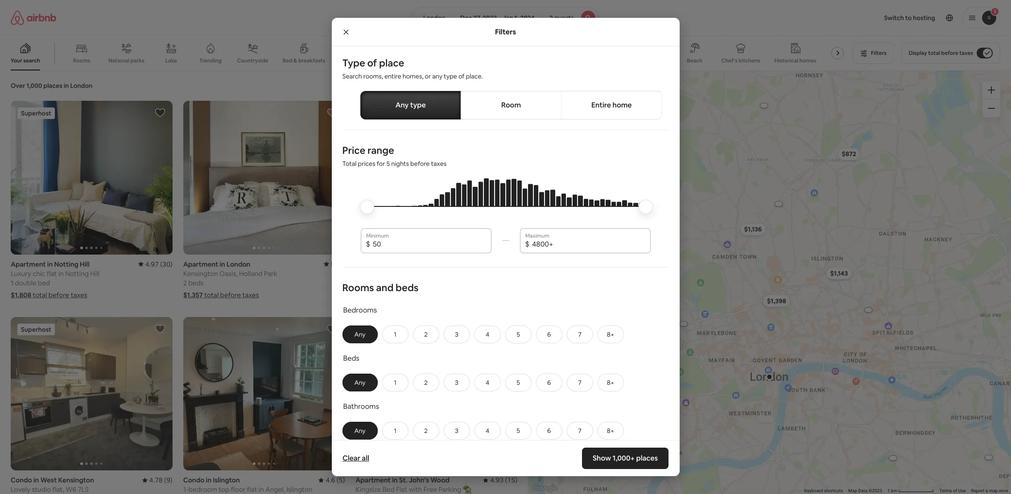 Task type: vqa. For each thing, say whether or not it's contained in the screenshot.
apartment within the APARTMENT IN LONDON KENSINGTON OASIS, HOLLAND PARK 2 BEDS $1,357 TOTAL BEFORE TAXES
yes



Task type: describe. For each thing, give the bounding box(es) containing it.
lovely
[[11, 485, 30, 494]]

dec
[[460, 14, 472, 22]]

national parks
[[108, 57, 144, 64]]

chef's kitchens
[[722, 57, 760, 64]]

terms of use
[[940, 489, 966, 493]]

rooms,
[[363, 72, 383, 80]]

jan
[[503, 14, 513, 22]]

4 for beds
[[486, 379, 489, 387]]

rooms for rooms and beds
[[342, 281, 374, 294]]

apartment in st. john's wood kingsize bed flat with free parking 🏡
[[356, 476, 471, 494]]

apartment inside apartment in st. john's wood kingsize bed flat with free parking 🏡
[[356, 476, 391, 484]]

8+ button for bedrooms
[[598, 326, 624, 343]]

entire home button
[[561, 91, 662, 120]]

3 button for bedrooms
[[444, 326, 470, 343]]

kensington for 7ls
[[58, 476, 94, 484]]

1 vertical spatial london
[[70, 82, 92, 90]]

over
[[11, 82, 25, 90]]

kitchens
[[739, 57, 760, 64]]

flat inside condo in islington 1-bedroom top floor flat in angel, islington
[[247, 485, 257, 494]]

filters dialog
[[332, 18, 680, 494]]

$1,808 button
[[592, 331, 620, 343]]

camden
[[402, 260, 429, 268]]

0 vertical spatial islington
[[213, 476, 240, 484]]

in for apartment in st. john's wood kingsize bed flat with free parking 🏡
[[392, 476, 398, 484]]

trending
[[199, 57, 222, 64]]

any
[[432, 72, 442, 80]]

$1,357 inside the apartment in london kensington oasis, holland park 2 beds $1,357 total before taxes
[[183, 291, 203, 299]]

6 for bathrooms
[[547, 427, 551, 435]]

before inside "apartment in notting hill luxury chic flat in notting hill 1 double bed $1,808 total before taxes"
[[49, 291, 69, 299]]

in for apartment in notting hill luxury chic flat in notting hill 1 double bed $1,808 total before taxes
[[47, 260, 53, 268]]

filters
[[495, 27, 516, 36]]

bed inside apartment in st. john's wood kingsize bed flat with free parking 🏡
[[383, 485, 395, 494]]

4 for bedrooms
[[486, 330, 489, 338]]

entire
[[385, 72, 401, 80]]

condo for bedroom
[[183, 476, 204, 484]]

type of place search rooms, entire homes, or any type of place.
[[342, 57, 483, 80]]

condo in west kensington lovely studio flat, w6 7ls
[[11, 476, 94, 494]]

5 button for bathrooms
[[505, 422, 532, 440]]

group for guesthouse in camden
[[356, 101, 679, 255]]

7 button for bathrooms
[[567, 422, 593, 440]]

all
[[362, 454, 369, 463]]

1 horizontal spatial of
[[459, 72, 465, 80]]

4.6 out of 5 average rating,  5 reviews image
[[319, 476, 345, 484]]

2 guests
[[549, 14, 574, 22]]

before inside 1 double bed $1,136 total before taxes
[[392, 291, 412, 299]]

google map
showing 25 stays. including 1 saved stay. region
[[528, 70, 1011, 494]]

price
[[342, 144, 365, 157]]

any element for beds
[[352, 379, 368, 387]]

john's
[[409, 476, 429, 484]]

bed inside "apartment in notting hill luxury chic flat in notting hill 1 double bed $1,808 total before taxes"
[[38, 279, 50, 287]]

group for apartment in notting hill
[[11, 101, 172, 255]]

$1,246
[[617, 415, 636, 423]]

double inside "apartment in notting hill luxury chic flat in notting hill 1 double bed $1,808 total before taxes"
[[15, 279, 36, 287]]

2 button for beds
[[413, 374, 439, 392]]

shortcuts
[[824, 489, 843, 493]]

3 for bathrooms
[[455, 427, 459, 435]]

add to wishlist: condo in west kensington image
[[155, 324, 165, 334]]

any button for bedrooms
[[342, 326, 378, 343]]

national
[[108, 57, 129, 64]]

rooms and beds
[[342, 281, 419, 294]]

report
[[971, 489, 985, 493]]

most stays cost more than $1,200 per night. image
[[368, 178, 643, 231]]

london inside the apartment in london kensington oasis, holland park 2 beds $1,357 total before taxes
[[227, 260, 250, 268]]

historical
[[775, 57, 798, 64]]

$ for $ text box
[[525, 239, 530, 249]]

any type
[[396, 100, 426, 110]]

countryside
[[237, 57, 268, 64]]

5 button for beds
[[505, 374, 532, 392]]

before inside button
[[942, 50, 958, 57]]

2 inside button
[[549, 14, 553, 22]]

bedroom
[[188, 485, 217, 494]]

any for bedrooms
[[354, 330, 366, 338]]

beach
[[687, 57, 703, 64]]

any button for beds
[[342, 374, 378, 392]]

$1,136 inside 1 double bed $1,136 total before taxes
[[356, 291, 374, 299]]

7 for beds
[[578, 379, 582, 387]]

6 for bedrooms
[[547, 330, 551, 338]]

condo in islington 1-bedroom top floor flat in angel, islington
[[183, 476, 313, 494]]

1 button for bathrooms
[[382, 422, 408, 440]]

keyboard
[[805, 489, 823, 493]]

show
[[593, 454, 611, 463]]

4 for bathrooms
[[486, 427, 489, 435]]

1 inside button
[[888, 489, 890, 493]]

in for apartment in london kensington oasis, holland park 2 beds $1,357 total before taxes
[[220, 260, 225, 268]]

oasis,
[[219, 269, 238, 278]]

any for bathrooms
[[354, 427, 366, 435]]

apartment for apartment in london
[[183, 260, 218, 268]]

1-
[[183, 485, 188, 494]]

st.
[[399, 476, 408, 484]]

2024
[[520, 14, 535, 22]]

amazing views
[[391, 57, 429, 64]]

show 1,000+ places
[[593, 454, 658, 463]]

3 for beds
[[455, 379, 459, 387]]

apartment in notting hill luxury chic flat in notting hill 1 double bed $1,808 total before taxes
[[11, 260, 99, 299]]

taxes inside the apartment in london kensington oasis, holland park 2 beds $1,357 total before taxes
[[242, 291, 259, 299]]

7ls
[[78, 485, 89, 494]]

chef's
[[722, 57, 738, 64]]

type
[[342, 57, 365, 69]]

1 button for beds
[[382, 374, 408, 392]]

2 for beds
[[424, 379, 428, 387]]

condo for lovely
[[11, 476, 32, 484]]

–
[[498, 14, 501, 22]]

1,
[[515, 14, 519, 22]]

bed & breakfasts
[[283, 57, 325, 64]]

4 button for bedrooms
[[474, 326, 501, 343]]

guesthouse
[[356, 260, 394, 268]]

2 button for bathrooms
[[413, 422, 439, 440]]

any button for bathrooms
[[342, 422, 378, 440]]

2 for bathrooms
[[424, 427, 428, 435]]

your
[[11, 57, 22, 64]]

over 1,000 places in london
[[11, 82, 92, 90]]

$872
[[842, 150, 856, 158]]

7 button for beds
[[567, 374, 593, 392]]

1,000
[[26, 82, 42, 90]]

clear all button
[[338, 450, 374, 468]]

4.6
[[326, 476, 335, 484]]

terms of use link
[[940, 489, 966, 493]]

search
[[342, 72, 362, 80]]

map
[[849, 489, 857, 493]]

8+ for bedrooms
[[607, 330, 614, 338]]

27,
[[473, 14, 481, 22]]

1 km
[[888, 489, 899, 493]]

$1,808 inside "apartment in notting hill luxury chic flat in notting hill 1 double bed $1,808 total before taxes"
[[11, 291, 31, 299]]

taxes inside 1 double bed $1,136 total before taxes
[[414, 291, 430, 299]]

add to wishlist: apartment in notting hill image
[[155, 108, 165, 118]]

display total before taxes button
[[901, 42, 1001, 64]]

1 km button
[[885, 488, 937, 494]]

luxury
[[11, 269, 31, 278]]

$1,398 button
[[763, 295, 790, 307]]

entire
[[591, 100, 611, 110]]

7 for bathrooms
[[578, 427, 582, 435]]

4.93 out of 5 average rating,  15 reviews image
[[483, 476, 517, 484]]

report a map error
[[971, 489, 1009, 493]]

place.
[[466, 72, 483, 80]]

report a map error link
[[971, 489, 1009, 493]]

taxes inside button
[[960, 50, 973, 57]]

0 horizontal spatial hill
[[80, 260, 90, 268]]

1 vertical spatial hill
[[90, 269, 99, 278]]

show 1,000+ places link
[[582, 448, 669, 469]]

of for terms
[[953, 489, 957, 493]]



Task type: locate. For each thing, give the bounding box(es) containing it.
2 vertical spatial 8+ element
[[607, 427, 614, 435]]

places for 1,000
[[43, 82, 62, 90]]

profile element
[[610, 0, 1001, 36]]

1 8+ button from the top
[[598, 326, 624, 343]]

2 vertical spatial any button
[[342, 422, 378, 440]]

0 vertical spatial 5 button
[[505, 326, 532, 343]]

3 7 button from the top
[[567, 422, 593, 440]]

entire home
[[591, 100, 632, 110]]

room button
[[461, 91, 562, 120]]

flat
[[396, 485, 407, 494]]

1 vertical spatial places
[[636, 454, 658, 463]]

terms
[[940, 489, 952, 493]]

0 vertical spatial bed
[[283, 57, 292, 64]]

3 any element from the top
[[352, 427, 368, 435]]

1 vertical spatial 8+ element
[[607, 379, 614, 387]]

apartment
[[11, 260, 46, 268], [183, 260, 218, 268], [356, 476, 391, 484]]

1 horizontal spatial $1,136
[[744, 225, 762, 233]]

2 7 from the top
[[578, 379, 582, 387]]

6 button for bathrooms
[[536, 422, 562, 440]]

condo up lovely
[[11, 476, 32, 484]]

1 horizontal spatial $
[[525, 239, 530, 249]]

8+ element for bedrooms
[[607, 330, 614, 338]]

tab list
[[360, 91, 662, 120]]

4.93 (15)
[[490, 476, 517, 484]]

4.87 out of 5 average rating,  126 reviews image
[[479, 260, 517, 268]]

4.97 out of 5 average rating,  30 reviews image
[[138, 260, 172, 268]]

2 $ from the left
[[525, 239, 530, 249]]

apartment in london kensington oasis, holland park 2 beds $1,357 total before taxes
[[183, 260, 277, 299]]

add to wishlist: condo in islington image
[[327, 324, 338, 334]]

6
[[547, 330, 551, 338], [547, 379, 551, 387], [547, 427, 551, 435]]

2 1 button from the top
[[382, 374, 408, 392]]

places right "1,000"
[[43, 82, 62, 90]]

2 vertical spatial 7 button
[[567, 422, 593, 440]]

of up rooms,
[[367, 57, 377, 69]]

0 vertical spatial $1,357
[[183, 291, 203, 299]]

views
[[415, 57, 429, 64]]

2 vertical spatial 5 button
[[505, 422, 532, 440]]

3 6 from the top
[[547, 427, 551, 435]]

any element up bathrooms
[[352, 379, 368, 387]]

w6
[[66, 485, 76, 494]]

kensington for beds
[[183, 269, 218, 278]]

1 any button from the top
[[342, 326, 378, 343]]

1 horizontal spatial beds
[[396, 281, 419, 294]]

1 2 button from the top
[[413, 326, 439, 343]]

0 vertical spatial 2 button
[[413, 326, 439, 343]]

5 button for bedrooms
[[505, 326, 532, 343]]

type inside button
[[410, 100, 426, 110]]

4 button for bathrooms
[[474, 422, 501, 440]]

kensington inside 'condo in west kensington lovely studio flat, w6 7ls'
[[58, 476, 94, 484]]

0 horizontal spatial places
[[43, 82, 62, 90]]

1 vertical spatial islington
[[286, 485, 313, 494]]

beds
[[188, 279, 204, 287], [396, 281, 419, 294]]

8+ button for bathrooms
[[598, 422, 624, 440]]

0 horizontal spatial amazing
[[340, 57, 362, 64]]

0 horizontal spatial bed
[[38, 279, 50, 287]]

None search field
[[412, 7, 599, 29]]

1 vertical spatial notting
[[65, 269, 89, 278]]

home
[[613, 100, 632, 110]]

7 up $1,357 button
[[578, 379, 582, 387]]

flat
[[47, 269, 57, 278], [247, 485, 257, 494]]

3 button for beds
[[444, 374, 470, 392]]

1 vertical spatial 3 button
[[444, 374, 470, 392]]

2 3 from the top
[[455, 379, 459, 387]]

1 horizontal spatial hill
[[90, 269, 99, 278]]

0 vertical spatial 4 button
[[474, 326, 501, 343]]

8+ button
[[598, 326, 624, 343], [598, 374, 624, 392], [598, 422, 624, 440]]

group for apartment in london
[[183, 101, 345, 255]]

homes
[[800, 57, 817, 64]]

any button
[[342, 326, 378, 343], [342, 374, 378, 392], [342, 422, 378, 440]]

1 horizontal spatial bed
[[383, 485, 395, 494]]

1 any element from the top
[[352, 330, 368, 338]]

0 horizontal spatial $1,357
[[183, 291, 203, 299]]

tab list containing any type
[[360, 91, 662, 120]]

2 any element from the top
[[352, 379, 368, 387]]

2 vertical spatial 4 button
[[474, 422, 501, 440]]

bed inside group
[[283, 57, 292, 64]]

0 horizontal spatial rooms
[[73, 57, 90, 64]]

bed inside 1 double bed $1,136 total before taxes
[[383, 279, 395, 287]]

3 2 button from the top
[[413, 422, 439, 440]]

add to wishlist: guesthouse in camden image
[[500, 108, 510, 118]]

8+ element for bathrooms
[[607, 427, 614, 435]]

any element for bathrooms
[[352, 427, 368, 435]]

apartment inside the apartment in london kensington oasis, holland park 2 beds $1,357 total before taxes
[[183, 260, 218, 268]]

rooms left national
[[73, 57, 90, 64]]

any element down bedrooms
[[352, 330, 368, 338]]

amazing up search
[[340, 57, 362, 64]]

&
[[294, 57, 297, 64]]

3 for bedrooms
[[455, 330, 459, 338]]

1 horizontal spatial $1,357
[[583, 414, 601, 422]]

$ text field
[[532, 240, 645, 249]]

2 vertical spatial any element
[[352, 427, 368, 435]]

guesthouse in camden
[[356, 260, 429, 268]]

search
[[23, 57, 40, 64]]

any down entire
[[396, 100, 409, 110]]

4.6 (5)
[[326, 476, 345, 484]]

1 double from the left
[[15, 279, 36, 287]]

none search field containing london
[[412, 7, 599, 29]]

0 vertical spatial 7
[[578, 330, 582, 338]]

london
[[423, 14, 446, 22], [70, 82, 92, 90], [227, 260, 250, 268]]

double down luxury
[[15, 279, 36, 287]]

1 5 button from the top
[[505, 326, 532, 343]]

dec 27, 2023 – jan 1, 2024
[[460, 14, 535, 22]]

1 vertical spatial $1,136
[[356, 291, 374, 299]]

group containing national parks
[[0, 36, 856, 70]]

taxes inside "price range total prices for 5 nights before taxes"
[[431, 160, 447, 168]]

3 3 from the top
[[455, 427, 459, 435]]

2 condo from the left
[[183, 476, 204, 484]]

any button down bathrooms
[[342, 422, 378, 440]]

3 8+ button from the top
[[598, 422, 624, 440]]

type down homes, on the left of page
[[410, 100, 426, 110]]

(30)
[[160, 260, 172, 268]]

2 4 button from the top
[[474, 374, 501, 392]]

1 4 from the top
[[486, 330, 489, 338]]

1 vertical spatial 7
[[578, 379, 582, 387]]

type inside type of place search rooms, entire homes, or any type of place.
[[444, 72, 457, 80]]

2 double from the left
[[360, 279, 381, 287]]

0 vertical spatial $1,136
[[744, 225, 762, 233]]

1 1 button from the top
[[382, 326, 408, 343]]

4.93
[[490, 476, 504, 484]]

of for type
[[367, 57, 377, 69]]

3 8+ element from the top
[[607, 427, 614, 435]]

6 button for bedrooms
[[536, 326, 562, 343]]

display
[[909, 50, 927, 57]]

rooms for rooms
[[73, 57, 90, 64]]

condo up 1-
[[183, 476, 204, 484]]

0 horizontal spatial double
[[15, 279, 36, 287]]

any down bedrooms
[[354, 330, 366, 338]]

7 button
[[567, 326, 593, 343], [567, 374, 593, 392], [567, 422, 593, 440]]

(126)
[[501, 260, 517, 268]]

kensington inside the apartment in london kensington oasis, holland park 2 beds $1,357 total before taxes
[[183, 269, 218, 278]]

places
[[43, 82, 62, 90], [636, 454, 658, 463]]

any element for bedrooms
[[352, 330, 368, 338]]

5
[[387, 160, 390, 168], [517, 330, 520, 338], [517, 379, 520, 387], [517, 427, 520, 435]]

km
[[891, 489, 898, 493]]

1 vertical spatial 1 button
[[382, 374, 408, 392]]

0 vertical spatial 3 button
[[444, 326, 470, 343]]

in for guesthouse in camden
[[395, 260, 401, 268]]

zoom in image
[[988, 87, 995, 94]]

floor
[[231, 485, 246, 494]]

notting
[[54, 260, 78, 268], [65, 269, 89, 278]]

1 vertical spatial 4 button
[[474, 374, 501, 392]]

place
[[379, 57, 404, 69]]

double inside 1 double bed $1,136 total before taxes
[[360, 279, 381, 287]]

use
[[958, 489, 966, 493]]

4 button for beds
[[474, 374, 501, 392]]

any for beds
[[354, 379, 366, 387]]

1 vertical spatial 8+ button
[[598, 374, 624, 392]]

3 4 button from the top
[[474, 422, 501, 440]]

flat right chic
[[47, 269, 57, 278]]

apartment for apartment in notting hill
[[11, 260, 46, 268]]

1 vertical spatial 4
[[486, 379, 489, 387]]

1 vertical spatial rooms
[[342, 281, 374, 294]]

condo inside 'condo in west kensington lovely studio flat, w6 7ls'
[[11, 476, 32, 484]]

2 any button from the top
[[342, 374, 378, 392]]

any element
[[352, 330, 368, 338], [352, 379, 368, 387], [352, 427, 368, 435]]

your search
[[11, 57, 40, 64]]

2 vertical spatial 2 button
[[413, 422, 439, 440]]

0 vertical spatial places
[[43, 82, 62, 90]]

group for apartment in st. john's wood
[[356, 317, 517, 471]]

8+ for beds
[[607, 379, 614, 387]]

3 any button from the top
[[342, 422, 378, 440]]

1 horizontal spatial type
[[444, 72, 457, 80]]

7 for bedrooms
[[578, 330, 582, 338]]

1 vertical spatial 5 button
[[505, 374, 532, 392]]

condo
[[11, 476, 32, 484], [183, 476, 204, 484]]

0 vertical spatial 3
[[455, 330, 459, 338]]

3 5 button from the top
[[505, 422, 532, 440]]

1 vertical spatial 6
[[547, 379, 551, 387]]

1 horizontal spatial flat
[[247, 485, 257, 494]]

any inside button
[[396, 100, 409, 110]]

total inside display total before taxes button
[[928, 50, 940, 57]]

1 vertical spatial bed
[[383, 485, 395, 494]]

total inside "apartment in notting hill luxury chic flat in notting hill 1 double bed $1,808 total before taxes"
[[33, 291, 47, 299]]

$1,357 inside button
[[583, 414, 601, 422]]

2 vertical spatial 6 button
[[536, 422, 562, 440]]

before inside the apartment in london kensington oasis, holland park 2 beds $1,357 total before taxes
[[220, 291, 241, 299]]

free
[[424, 485, 437, 494]]

0 vertical spatial 8+ button
[[598, 326, 624, 343]]

kensington up 'w6'
[[58, 476, 94, 484]]

in inside 'condo in west kensington lovely studio flat, w6 7ls'
[[33, 476, 39, 484]]

tab list inside filters dialog
[[360, 91, 662, 120]]

3 3 button from the top
[[444, 422, 470, 440]]

🏡
[[463, 485, 471, 494]]

0 vertical spatial type
[[444, 72, 457, 80]]

type
[[444, 72, 457, 80], [410, 100, 426, 110]]

5 for bedrooms
[[517, 330, 520, 338]]

1 vertical spatial flat
[[247, 485, 257, 494]]

0 vertical spatial 4
[[486, 330, 489, 338]]

1 condo from the left
[[11, 476, 32, 484]]

$1,143
[[830, 269, 848, 277]]

rooms up bedrooms
[[342, 281, 374, 294]]

1 7 button from the top
[[567, 326, 593, 343]]

beds inside filters dialog
[[396, 281, 419, 294]]

1 7 from the top
[[578, 330, 582, 338]]

$1,808 inside button
[[597, 333, 616, 341]]

clear all
[[342, 454, 369, 463]]

1 button for bedrooms
[[382, 326, 408, 343]]

2 bed from the left
[[383, 279, 395, 287]]

condo inside condo in islington 1-bedroom top floor flat in angel, islington
[[183, 476, 204, 484]]

8+ button for beds
[[598, 374, 624, 392]]

7 left $1,808 button
[[578, 330, 582, 338]]

bed left flat
[[383, 485, 395, 494]]

2 vertical spatial 7
[[578, 427, 582, 435]]

2 horizontal spatial of
[[953, 489, 957, 493]]

bed down chic
[[38, 279, 50, 287]]

remove from wishlist: apartment in london image
[[327, 108, 338, 118]]

2 6 button from the top
[[536, 374, 562, 392]]

$ text field
[[373, 240, 486, 249]]

2 button for bedrooms
[[413, 326, 439, 343]]

1 horizontal spatial places
[[636, 454, 658, 463]]

1 4 button from the top
[[474, 326, 501, 343]]

(9)
[[164, 476, 172, 484]]

of left use at the bottom right of page
[[953, 489, 957, 493]]

2 vertical spatial 8+
[[607, 427, 614, 435]]

2 3 button from the top
[[444, 374, 470, 392]]

1 inside 1 double bed $1,136 total before taxes
[[356, 279, 358, 287]]

6 for beds
[[547, 379, 551, 387]]

7 down $1,357 button
[[578, 427, 582, 435]]

2 vertical spatial 4
[[486, 427, 489, 435]]

kensington left oasis,
[[183, 269, 218, 278]]

2
[[549, 14, 553, 22], [183, 279, 187, 287], [424, 330, 428, 338], [424, 379, 428, 387], [424, 427, 428, 435]]

2 horizontal spatial london
[[423, 14, 446, 22]]

angel,
[[265, 485, 285, 494]]

1 8+ element from the top
[[607, 330, 614, 338]]

0 vertical spatial $1,808
[[11, 291, 31, 299]]

1 double bed $1,136 total before taxes
[[356, 279, 430, 299]]

0 horizontal spatial london
[[70, 82, 92, 90]]

0 horizontal spatial of
[[367, 57, 377, 69]]

error
[[999, 489, 1009, 493]]

places for 1,000+
[[636, 454, 658, 463]]

bedrooms
[[343, 305, 377, 315]]

0 vertical spatial rooms
[[73, 57, 90, 64]]

add to wishlist: apartment in st. john's wood image
[[500, 324, 510, 334]]

1 vertical spatial any element
[[352, 379, 368, 387]]

$1,398
[[767, 297, 786, 305]]

2 6 from the top
[[547, 379, 551, 387]]

places inside filters dialog
[[636, 454, 658, 463]]

places right 1,000+
[[636, 454, 658, 463]]

map
[[989, 489, 998, 493]]

0 horizontal spatial apartment
[[11, 260, 46, 268]]

2 vertical spatial 3
[[455, 427, 459, 435]]

studio
[[32, 485, 51, 494]]

in for condo in west kensington lovely studio flat, w6 7ls
[[33, 476, 39, 484]]

islington
[[213, 476, 240, 484], [286, 485, 313, 494]]

amazing up entire
[[391, 57, 413, 64]]

rooms inside filters dialog
[[342, 281, 374, 294]]

in
[[64, 82, 69, 90], [47, 260, 53, 268], [220, 260, 225, 268], [395, 260, 401, 268], [58, 269, 64, 278], [33, 476, 39, 484], [206, 476, 211, 484], [392, 476, 398, 484], [259, 485, 264, 494]]

nights
[[391, 160, 409, 168]]

beds
[[343, 354, 359, 363]]

1 button
[[382, 326, 408, 343], [382, 374, 408, 392], [382, 422, 408, 440]]

google image
[[530, 483, 560, 494]]

islington up top
[[213, 476, 240, 484]]

2 8+ element from the top
[[607, 379, 614, 387]]

total inside 1 double bed $1,136 total before taxes
[[376, 291, 390, 299]]

2 8+ button from the top
[[598, 374, 624, 392]]

kingsize
[[356, 485, 381, 494]]

1 8+ from the top
[[607, 330, 614, 338]]

any button up bathrooms
[[342, 374, 378, 392]]

1 vertical spatial 6 button
[[536, 374, 562, 392]]

0 vertical spatial any element
[[352, 330, 368, 338]]

amazing for amazing views
[[391, 57, 413, 64]]

0 vertical spatial any button
[[342, 326, 378, 343]]

1 vertical spatial any button
[[342, 374, 378, 392]]

data
[[859, 489, 868, 493]]

$1,136
[[744, 225, 762, 233], [356, 291, 374, 299]]

beds inside the apartment in london kensington oasis, holland park 2 beds $1,357 total before taxes
[[188, 279, 204, 287]]

1 vertical spatial kensington
[[58, 476, 94, 484]]

5 for bathrooms
[[517, 427, 520, 435]]

3 8+ from the top
[[607, 427, 614, 435]]

4.78 out of 5 average rating,  9 reviews image
[[142, 476, 172, 484]]

historical homes
[[775, 57, 817, 64]]

3 7 from the top
[[578, 427, 582, 435]]

1 3 button from the top
[[444, 326, 470, 343]]

before inside "price range total prices for 5 nights before taxes"
[[410, 160, 430, 168]]

8+ element for beds
[[607, 379, 614, 387]]

7 button for bedrooms
[[567, 326, 593, 343]]

in inside the apartment in london kensington oasis, holland park 2 beds $1,357 total before taxes
[[220, 260, 225, 268]]

5 inside "price range total prices for 5 nights before taxes"
[[387, 160, 390, 168]]

0 horizontal spatial beds
[[188, 279, 204, 287]]

8+ element
[[607, 330, 614, 338], [607, 379, 614, 387], [607, 427, 614, 435]]

taxes inside "apartment in notting hill luxury chic flat in notting hill 1 double bed $1,808 total before taxes"
[[71, 291, 87, 299]]

4.87
[[486, 260, 500, 268]]

0 horizontal spatial islington
[[213, 476, 240, 484]]

2 5 button from the top
[[505, 374, 532, 392]]

amazing
[[391, 57, 413, 64], [340, 57, 362, 64]]

0 horizontal spatial $1,136
[[356, 291, 374, 299]]

2 inside the apartment in london kensington oasis, holland park 2 beds $1,357 total before taxes
[[183, 279, 187, 287]]

for
[[377, 160, 385, 168]]

0 horizontal spatial kensington
[[58, 476, 94, 484]]

2 8+ from the top
[[607, 379, 614, 387]]

keyboard shortcuts button
[[805, 488, 843, 494]]

0 vertical spatial kensington
[[183, 269, 218, 278]]

1 $ from the left
[[366, 239, 370, 249]]

4.78
[[149, 476, 163, 484]]

parking
[[439, 485, 461, 494]]

3 1 button from the top
[[382, 422, 408, 440]]

1 vertical spatial of
[[459, 72, 465, 80]]

2 vertical spatial 1 button
[[382, 422, 408, 440]]

1 horizontal spatial amazing
[[391, 57, 413, 64]]

group
[[0, 36, 856, 70], [11, 101, 172, 255], [183, 101, 345, 255], [356, 101, 679, 255], [11, 317, 172, 471], [183, 317, 345, 471], [356, 317, 517, 471]]

bed down guesthouse in camden
[[383, 279, 395, 287]]

any up bathrooms
[[354, 379, 366, 387]]

room
[[501, 100, 521, 110]]

1 inside "apartment in notting hill luxury chic flat in notting hill 1 double bed $1,808 total before taxes"
[[11, 279, 13, 287]]

5 for beds
[[517, 379, 520, 387]]

any down bathrooms
[[354, 427, 366, 435]]

2 guests button
[[542, 7, 599, 29]]

any type button
[[360, 91, 461, 120]]

3 6 button from the top
[[536, 422, 562, 440]]

london inside london button
[[423, 14, 446, 22]]

1 vertical spatial 3
[[455, 379, 459, 387]]

1 horizontal spatial bed
[[383, 279, 395, 287]]

amazing for amazing pools
[[340, 57, 362, 64]]

2 vertical spatial of
[[953, 489, 957, 493]]

1 horizontal spatial islington
[[286, 485, 313, 494]]

0 horizontal spatial $
[[366, 239, 370, 249]]

flat right floor
[[247, 485, 257, 494]]

bed
[[38, 279, 50, 287], [383, 279, 395, 287]]

0 horizontal spatial type
[[410, 100, 426, 110]]

islington right the angel,
[[286, 485, 313, 494]]

group for condo in islington
[[183, 317, 345, 471]]

1 6 button from the top
[[536, 326, 562, 343]]

flat inside "apartment in notting hill luxury chic flat in notting hill 1 double bed $1,808 total before taxes"
[[47, 269, 57, 278]]

1 6 from the top
[[547, 330, 551, 338]]

type right any
[[444, 72, 457, 80]]

any element down bathrooms
[[352, 427, 368, 435]]

6 button for beds
[[536, 374, 562, 392]]

$1,136 inside "button"
[[744, 225, 762, 233]]

$ for $ text field
[[366, 239, 370, 249]]

parks
[[130, 57, 144, 64]]

of left the place.
[[459, 72, 465, 80]]

new place to stay image
[[324, 260, 345, 268]]

4.97
[[145, 260, 159, 268]]

3 button for bathrooms
[[444, 422, 470, 440]]

7
[[578, 330, 582, 338], [578, 379, 582, 387], [578, 427, 582, 435]]

holland
[[239, 269, 262, 278]]

1 vertical spatial $1,357
[[583, 414, 601, 422]]

1 horizontal spatial $1,808
[[597, 333, 616, 341]]

3 4 from the top
[[486, 427, 489, 435]]

apartment up luxury
[[11, 260, 46, 268]]

$872 button
[[838, 148, 860, 160]]

double down guesthouse
[[360, 279, 381, 287]]

apartment inside "apartment in notting hill luxury chic flat in notting hill 1 double bed $1,808 total before taxes"
[[11, 260, 46, 268]]

2 4 from the top
[[486, 379, 489, 387]]

keyboard shortcuts
[[805, 489, 843, 493]]

1 vertical spatial type
[[410, 100, 426, 110]]

0 vertical spatial london
[[423, 14, 446, 22]]

group for condo in west kensington
[[11, 317, 172, 471]]

2 vertical spatial 3 button
[[444, 422, 470, 440]]

total inside the apartment in london kensington oasis, holland park 2 beds $1,357 total before taxes
[[204, 291, 219, 299]]

0 vertical spatial 8+
[[607, 330, 614, 338]]

in for condo in islington 1-bedroom top floor flat in angel, islington
[[206, 476, 211, 484]]

2 for bedrooms
[[424, 330, 428, 338]]

1 vertical spatial 2 button
[[413, 374, 439, 392]]

zoom out image
[[988, 105, 995, 112]]

0 vertical spatial notting
[[54, 260, 78, 268]]

map data ©2023
[[849, 489, 882, 493]]

2 horizontal spatial apartment
[[356, 476, 391, 484]]

1 3 from the top
[[455, 330, 459, 338]]

breakfasts
[[298, 57, 325, 64]]

1 bed from the left
[[38, 279, 50, 287]]

1,000+
[[613, 454, 635, 463]]

2 7 button from the top
[[567, 374, 593, 392]]

chic
[[33, 269, 45, 278]]

2 2 button from the top
[[413, 374, 439, 392]]

in inside apartment in st. john's wood kingsize bed flat with free parking 🏡
[[392, 476, 398, 484]]

any button down bedrooms
[[342, 326, 378, 343]]

0 vertical spatial flat
[[47, 269, 57, 278]]

0 vertical spatial hill
[[80, 260, 90, 268]]

apartment up kingsize
[[356, 476, 391, 484]]

2 vertical spatial 8+ button
[[598, 422, 624, 440]]

bed left &
[[283, 57, 292, 64]]

0 vertical spatial 1 button
[[382, 326, 408, 343]]

8+ for bathrooms
[[607, 427, 614, 435]]

apartment right (30)
[[183, 260, 218, 268]]

0 vertical spatial 8+ element
[[607, 330, 614, 338]]

0 horizontal spatial $1,808
[[11, 291, 31, 299]]



